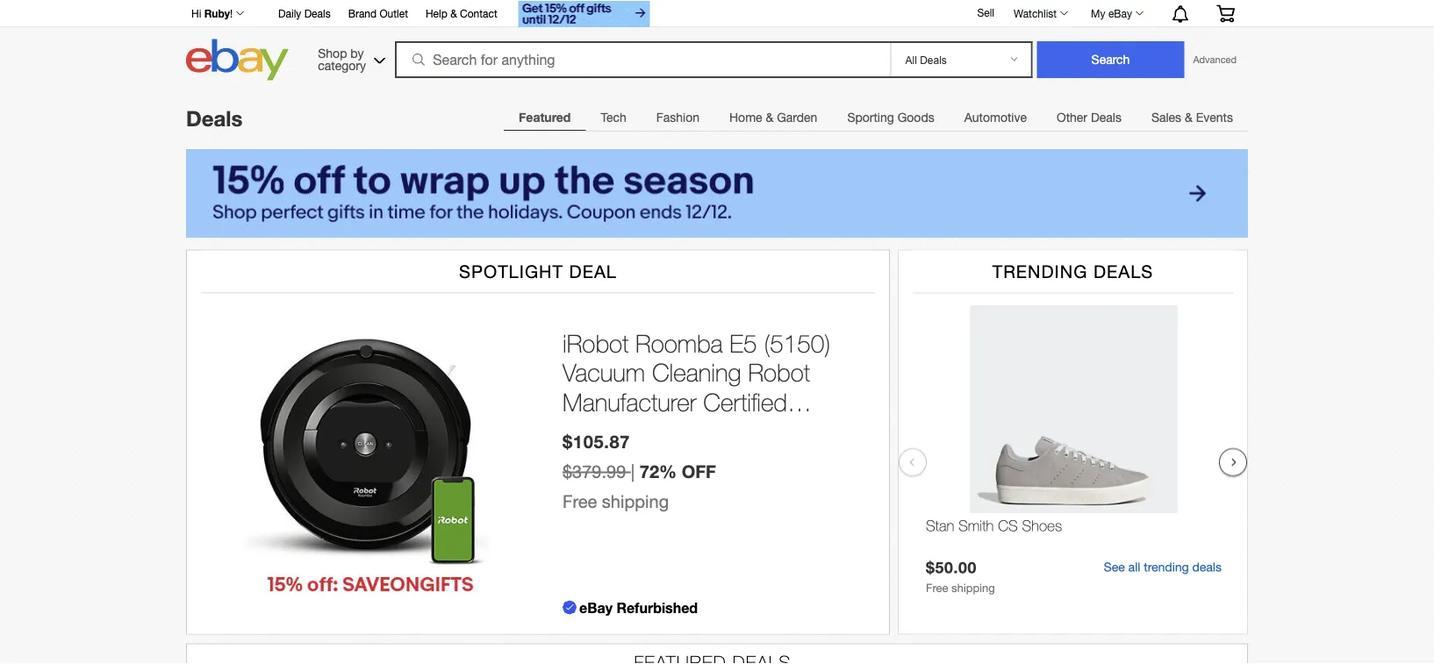 Task type: describe. For each thing, give the bounding box(es) containing it.
tab list containing featured
[[504, 99, 1248, 135]]

other deals link
[[1042, 100, 1137, 135]]

|
[[631, 462, 635, 482]]

!
[[230, 7, 233, 19]]

1 horizontal spatial free
[[926, 582, 949, 595]]

$379.99
[[563, 462, 626, 482]]

my
[[1091, 7, 1106, 19]]

help & contact
[[426, 7, 497, 19]]

by
[[351, 46, 364, 60]]

irobot
[[563, 329, 629, 358]]

see all trending deals
[[1104, 560, 1222, 575]]

hi ruby !
[[191, 7, 233, 19]]

daily deals
[[278, 7, 331, 19]]

other
[[1057, 110, 1088, 125]]

sporting
[[847, 110, 894, 125]]

1 horizontal spatial shipping
[[952, 582, 995, 595]]

automotive
[[964, 110, 1027, 125]]

irobot roomba e5 (5150) vacuum cleaning robot manufacturer certified refurbished
[[563, 329, 831, 446]]

advanced
[[1193, 54, 1237, 65]]

home
[[729, 110, 763, 125]]

tech link
[[586, 100, 641, 135]]

fashion
[[656, 110, 700, 125]]

e5
[[730, 329, 757, 358]]

deals for other
[[1091, 110, 1122, 125]]

cs
[[998, 517, 1018, 534]]

watchlist link
[[1004, 3, 1076, 24]]

deals
[[1193, 560, 1222, 575]]

home & garden
[[729, 110, 818, 125]]

get an extra 15% off image
[[519, 1, 650, 27]]

home & garden link
[[715, 100, 833, 135]]

hi
[[191, 7, 201, 19]]

sell
[[977, 6, 995, 19]]

$105.87
[[563, 431, 630, 452]]

ebay inside my ebay link
[[1109, 7, 1132, 19]]

your shopping cart image
[[1216, 5, 1236, 22]]

fashion link
[[641, 100, 715, 135]]

deal
[[569, 261, 617, 282]]

garden
[[777, 110, 818, 125]]

& for sales
[[1185, 110, 1193, 125]]

sporting goods link
[[833, 100, 950, 135]]

deals for trending
[[1094, 261, 1154, 282]]

Search for anything text field
[[398, 43, 887, 76]]

refurbished inside "irobot roomba e5 (5150) vacuum cleaning robot manufacturer certified refurbished"
[[563, 417, 685, 446]]

shop by category banner
[[182, 0, 1248, 85]]

sporting goods
[[847, 110, 935, 125]]

0 vertical spatial shipping
[[602, 492, 669, 512]]

robot
[[748, 358, 810, 387]]

stan smith cs shoes link
[[926, 517, 1222, 557]]

(5150)
[[764, 329, 831, 358]]

daily deals link
[[278, 4, 331, 24]]

manufacturer
[[563, 388, 697, 417]]

trending deals
[[993, 261, 1154, 282]]

1 horizontal spatial free shipping
[[926, 582, 995, 595]]

$50.00
[[926, 559, 977, 577]]

sales & events link
[[1137, 100, 1248, 135]]

shop by category
[[318, 46, 366, 72]]



Task type: vqa. For each thing, say whether or not it's contained in the screenshot.
e***i
no



Task type: locate. For each thing, give the bounding box(es) containing it.
see
[[1104, 560, 1125, 575]]

other deals
[[1057, 110, 1122, 125]]

shipping down |
[[602, 492, 669, 512]]

1 vertical spatial shipping
[[952, 582, 995, 595]]

stan smith cs shoes
[[926, 517, 1062, 534]]

deals inside account navigation
[[304, 7, 331, 19]]

& inside "link"
[[450, 7, 457, 19]]

outlet
[[380, 7, 408, 19]]

ruby
[[204, 7, 230, 19]]

certified
[[703, 388, 787, 417]]

account navigation
[[182, 0, 1248, 29]]

& right help
[[450, 7, 457, 19]]

2 horizontal spatial &
[[1185, 110, 1193, 125]]

featured link
[[504, 100, 586, 135]]

roomba
[[636, 329, 723, 358]]

help & contact link
[[426, 4, 497, 24]]

1 vertical spatial ebay
[[579, 599, 613, 616]]

spotlight
[[459, 261, 564, 282]]

$379.99 | 72% off
[[563, 461, 716, 482]]

off
[[682, 461, 716, 482]]

deals
[[304, 7, 331, 19], [186, 106, 243, 131], [1091, 110, 1122, 125], [1094, 261, 1154, 282]]

0 vertical spatial free shipping
[[563, 492, 669, 512]]

deals inside tab list
[[1091, 110, 1122, 125]]

shop
[[318, 46, 347, 60]]

featured
[[519, 110, 571, 125]]

72%
[[640, 461, 677, 482]]

my ebay link
[[1082, 3, 1152, 24]]

None submit
[[1037, 41, 1185, 78]]

0 horizontal spatial free
[[563, 492, 597, 512]]

automotive link
[[950, 100, 1042, 135]]

1 vertical spatial free
[[926, 582, 949, 595]]

free down "$379.99"
[[563, 492, 597, 512]]

ebay refurbished
[[579, 599, 698, 616]]

deals link
[[186, 106, 243, 131]]

free down $50.00
[[926, 582, 949, 595]]

0 vertical spatial refurbished
[[563, 417, 685, 446]]

category
[[318, 58, 366, 72]]

sales
[[1152, 110, 1182, 125]]

brand outlet
[[348, 7, 408, 19]]

smith
[[959, 517, 994, 534]]

free shipping down |
[[563, 492, 669, 512]]

0 vertical spatial free
[[563, 492, 597, 512]]

see all trending deals link
[[1104, 560, 1222, 575]]

cleaning
[[652, 358, 741, 387]]

0 horizontal spatial shipping
[[602, 492, 669, 512]]

menu bar containing featured
[[504, 99, 1248, 135]]

brand
[[348, 7, 377, 19]]

ebay
[[1109, 7, 1132, 19], [579, 599, 613, 616]]

stan
[[926, 517, 955, 534]]

free
[[563, 492, 597, 512], [926, 582, 949, 595]]

&
[[450, 7, 457, 19], [766, 110, 774, 125], [1185, 110, 1193, 125]]

shipping down $50.00
[[952, 582, 995, 595]]

advanced link
[[1185, 42, 1246, 77]]

brand outlet link
[[348, 4, 408, 24]]

1 vertical spatial free shipping
[[926, 582, 995, 595]]

my ebay
[[1091, 7, 1132, 19]]

sell link
[[970, 6, 1002, 19]]

shipping
[[602, 492, 669, 512], [952, 582, 995, 595]]

shop by category button
[[310, 39, 389, 77]]

0 horizontal spatial free shipping
[[563, 492, 669, 512]]

1 vertical spatial refurbished
[[617, 599, 698, 616]]

free shipping down $50.00
[[926, 582, 995, 595]]

daily
[[278, 7, 301, 19]]

events
[[1196, 110, 1233, 125]]

menu bar
[[504, 99, 1248, 135]]

0 horizontal spatial ebay
[[579, 599, 613, 616]]

contact
[[460, 7, 497, 19]]

tab list
[[504, 99, 1248, 135]]

trending
[[993, 261, 1088, 282]]

1 horizontal spatial ebay
[[1109, 7, 1132, 19]]

trending
[[1144, 560, 1189, 575]]

1 horizontal spatial &
[[766, 110, 774, 125]]

sales & events
[[1152, 110, 1233, 125]]

goods
[[898, 110, 935, 125]]

tech
[[601, 110, 627, 125]]

all
[[1129, 560, 1141, 575]]

shoes
[[1022, 517, 1062, 534]]

none submit inside "shop by category" banner
[[1037, 41, 1185, 78]]

& for help
[[450, 7, 457, 19]]

0 vertical spatial ebay
[[1109, 7, 1132, 19]]

help
[[426, 7, 448, 19]]

refurbished
[[563, 417, 685, 446], [617, 599, 698, 616]]

0 horizontal spatial &
[[450, 7, 457, 19]]

& right home at the top right of page
[[766, 110, 774, 125]]

vacuum
[[563, 358, 645, 387]]

irobot roomba e5 (5150) vacuum cleaning robot manufacturer certified refurbished link
[[563, 329, 872, 446]]

watchlist
[[1014, 7, 1057, 19]]

& for home
[[766, 110, 774, 125]]

free shipping
[[563, 492, 669, 512], [926, 582, 995, 595]]

spotlight deal
[[459, 261, 617, 282]]

& right sales
[[1185, 110, 1193, 125]]

deals for daily
[[304, 7, 331, 19]]

15% off to wrap up the season shop perfect gifts in time for the holidays. coupon ends 12/12. image
[[186, 149, 1248, 238]]



